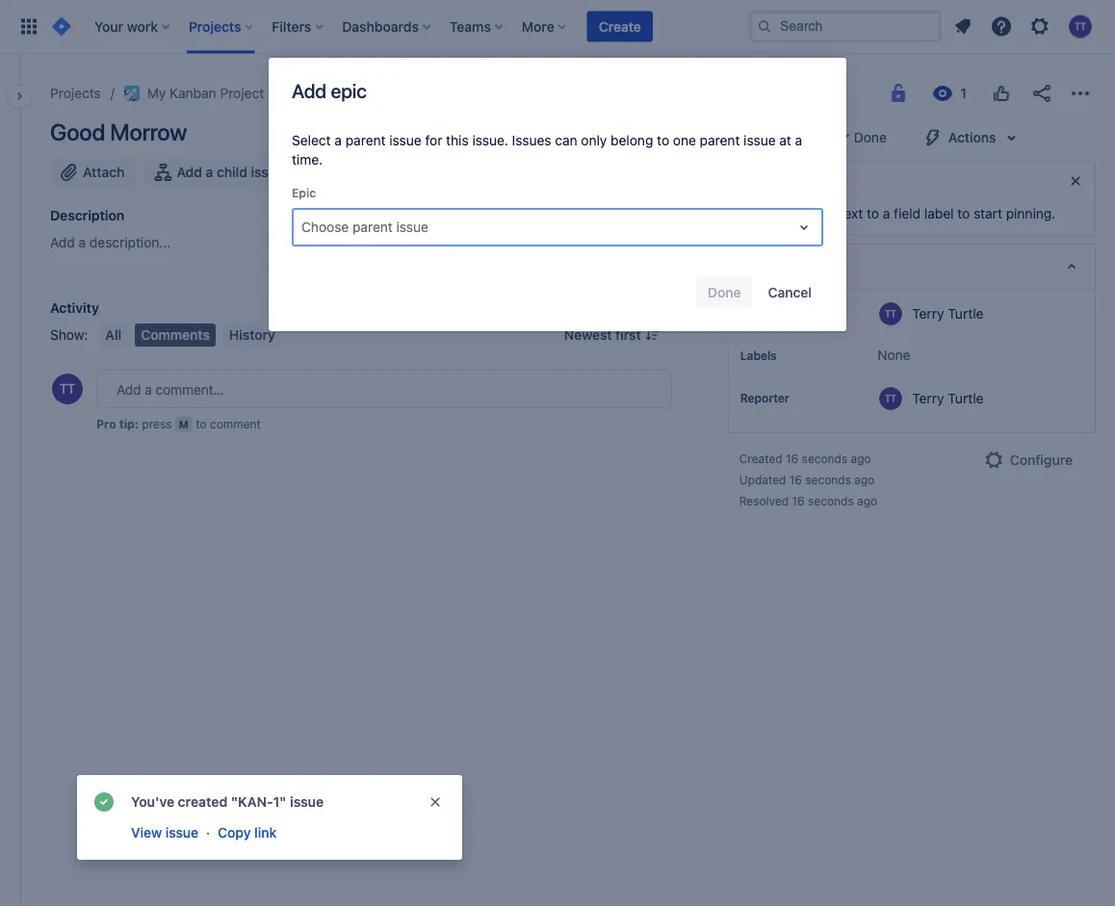 Task type: locate. For each thing, give the bounding box(es) containing it.
seconds right the "updated"
[[805, 473, 851, 486]]

add inside dialog
[[292, 79, 326, 102]]

parent right "one"
[[700, 132, 740, 148]]

None text field
[[301, 218, 305, 237]]

add epic
[[292, 79, 367, 102]]

add down 'description'
[[50, 235, 75, 250]]

issue inside add a child issue button
[[251, 164, 284, 180]]

my kanban project image
[[124, 86, 139, 101]]

16 right the resolved
[[792, 494, 805, 508]]

created 16 seconds ago updated 16 seconds ago resolved 16 seconds ago
[[739, 452, 877, 508]]

epic
[[292, 186, 316, 199]]

add a description...
[[50, 235, 171, 250]]

add a child issue button
[[144, 157, 296, 188]]

issue.
[[472, 132, 508, 148]]

issue right view
[[165, 825, 199, 841]]

2 vertical spatial add
[[50, 235, 75, 250]]

select
[[292, 132, 331, 148]]

issue right the child on the top left of the page
[[251, 164, 284, 180]]

my kanban project link
[[124, 82, 264, 105]]

seconds right the resolved
[[808, 494, 854, 508]]

issue right choose
[[396, 219, 429, 235]]

profile image of terry turtle image
[[52, 374, 83, 404]]

16 right created
[[786, 452, 799, 465]]

0 vertical spatial seconds
[[802, 452, 848, 465]]

1 vertical spatial seconds
[[805, 473, 851, 486]]

to
[[657, 132, 669, 148], [867, 206, 879, 222], [958, 206, 970, 222], [196, 417, 207, 431]]

a down 'description'
[[79, 235, 86, 250]]

2 horizontal spatial add
[[292, 79, 326, 102]]

click on the
[[740, 206, 817, 222]]

you've
[[131, 794, 174, 810]]

good
[[50, 118, 105, 145]]

a for add a child issue
[[206, 164, 213, 180]]

issue
[[389, 132, 422, 148], [744, 132, 776, 148], [251, 164, 284, 180], [396, 219, 429, 235], [290, 794, 324, 810], [165, 825, 199, 841]]

good morrow
[[50, 118, 187, 145]]

1 horizontal spatial add
[[177, 164, 202, 180]]

done image
[[831, 126, 854, 149]]

cancel
[[768, 285, 812, 300]]

projects link
[[50, 82, 101, 105]]

copy link button
[[216, 822, 279, 845]]

on
[[775, 206, 790, 222]]

a left field
[[883, 206, 890, 222]]

16 right the "updated"
[[789, 473, 802, 486]]

history button
[[223, 324, 281, 347]]

reporter
[[740, 391, 789, 404]]

my
[[147, 85, 166, 101]]

issue left the for
[[389, 132, 422, 148]]

add epic dialog
[[269, 58, 847, 331]]

view issue
[[131, 825, 199, 841]]

newest first
[[564, 327, 641, 343]]

add left epic
[[292, 79, 326, 102]]

attach button
[[50, 157, 136, 188]]

a inside button
[[206, 164, 213, 180]]

0 vertical spatial add
[[292, 79, 326, 102]]

epic
[[331, 79, 367, 102]]

belong
[[611, 132, 653, 148]]

to inside select a parent issue for this issue. issues can only belong to one parent issue at a time.
[[657, 132, 669, 148]]

seconds right created
[[802, 452, 848, 465]]

projects
[[50, 85, 101, 101]]

cancel button
[[757, 277, 823, 308]]

1 vertical spatial add
[[177, 164, 202, 180]]

view issue link
[[129, 822, 200, 845]]

a
[[335, 132, 342, 148], [795, 132, 802, 148], [206, 164, 213, 180], [883, 206, 890, 222], [79, 235, 86, 250]]

dismiss image
[[428, 795, 443, 810]]

issue left at
[[744, 132, 776, 148]]

a right select
[[335, 132, 342, 148]]

description
[[50, 208, 124, 223]]

to right m
[[196, 417, 207, 431]]

only
[[581, 132, 607, 148]]

attach
[[83, 164, 125, 180]]

pro
[[96, 417, 116, 431]]

menu bar
[[96, 324, 285, 347]]

all
[[105, 327, 122, 343]]

menu bar containing all
[[96, 324, 285, 347]]

issue inside view issue link
[[165, 825, 199, 841]]

"kan-
[[231, 794, 273, 810]]

jira software image
[[50, 15, 73, 38], [50, 15, 73, 38]]

16
[[786, 452, 799, 465], [789, 473, 802, 486], [792, 494, 805, 508]]

the
[[794, 206, 814, 222]]

add inside button
[[177, 164, 202, 180]]

pro tip: press m to comment
[[96, 417, 261, 431]]

seconds
[[802, 452, 848, 465], [805, 473, 851, 486], [808, 494, 854, 508]]

ago
[[851, 452, 871, 465], [855, 473, 875, 486], [857, 494, 877, 508]]

next to a field label to start pinning.
[[833, 206, 1056, 222]]

can
[[555, 132, 577, 148]]

add
[[292, 79, 326, 102], [177, 164, 202, 180], [50, 235, 75, 250]]

newest first button
[[553, 324, 672, 347]]

to right next
[[867, 206, 879, 222]]

pinning.
[[1006, 206, 1056, 222]]

parent
[[346, 132, 386, 148], [700, 132, 740, 148], [353, 219, 393, 235]]

updated
[[739, 473, 786, 486]]

add a child issue
[[177, 164, 284, 180]]

activity
[[50, 300, 99, 316]]

newest
[[564, 327, 612, 343]]

to left "one"
[[657, 132, 669, 148]]

created
[[739, 452, 783, 465]]

0 horizontal spatial add
[[50, 235, 75, 250]]

comments button
[[135, 324, 216, 347]]

view
[[131, 825, 162, 841]]

primary element
[[12, 0, 749, 53]]

parent down epic
[[346, 132, 386, 148]]

link
[[254, 825, 277, 841]]

for
[[425, 132, 442, 148]]

a left the child on the top left of the page
[[206, 164, 213, 180]]

add left the child on the top left of the page
[[177, 164, 202, 180]]

press
[[142, 417, 172, 431]]

issues
[[512, 132, 551, 148]]

create banner
[[0, 0, 1115, 54]]



Task type: vqa. For each thing, say whether or not it's contained in the screenshot.
Belong
yes



Task type: describe. For each thing, give the bounding box(es) containing it.
you've created "kan-1" issue
[[131, 794, 324, 810]]

newest first image
[[645, 327, 660, 343]]

project
[[220, 85, 264, 101]]

a for select a parent issue for this issue. issues can only belong to one parent issue at a time.
[[335, 132, 342, 148]]

kanban
[[170, 85, 216, 101]]

m
[[179, 418, 189, 431]]

create button
[[587, 11, 653, 42]]

configure
[[1010, 452, 1073, 468]]

create
[[599, 18, 641, 34]]

morrow
[[110, 118, 187, 145]]

success image
[[92, 791, 116, 814]]

tip:
[[119, 417, 139, 431]]

copy
[[218, 825, 251, 841]]

2 vertical spatial ago
[[857, 494, 877, 508]]

choose
[[301, 219, 349, 235]]

child
[[217, 164, 247, 180]]

label
[[924, 206, 954, 222]]

link issue image
[[311, 161, 334, 184]]

at
[[779, 132, 792, 148]]

show:
[[50, 327, 88, 343]]

click
[[740, 206, 771, 222]]

time.
[[292, 152, 323, 168]]

open image
[[793, 216, 816, 239]]

my kanban project
[[147, 85, 264, 101]]

0 vertical spatial ago
[[851, 452, 871, 465]]

select a parent issue for this issue. issues can only belong to one parent issue at a time.
[[292, 132, 802, 168]]

issue right 1"
[[290, 794, 324, 810]]

field
[[894, 206, 921, 222]]

0 vertical spatial 16
[[786, 452, 799, 465]]

labels
[[740, 349, 777, 362]]

next
[[837, 206, 863, 222]]

1"
[[273, 794, 286, 810]]

Add a comment… field
[[96, 370, 672, 408]]

start
[[974, 206, 1003, 222]]

2 vertical spatial seconds
[[808, 494, 854, 508]]

one
[[673, 132, 696, 148]]

none text field inside add epic dialog
[[301, 218, 305, 237]]

add for add a child issue
[[177, 164, 202, 180]]

a for add a description...
[[79, 235, 86, 250]]

2 vertical spatial 16
[[792, 494, 805, 508]]

comments
[[141, 327, 210, 343]]

this
[[446, 132, 469, 148]]

details element
[[728, 244, 1096, 290]]

copy link
[[218, 825, 277, 841]]

1 vertical spatial 16
[[789, 473, 802, 486]]

a right at
[[795, 132, 802, 148]]

search image
[[757, 19, 772, 34]]

resolved
[[739, 494, 789, 508]]

description...
[[89, 235, 171, 250]]

parent right choose
[[353, 219, 393, 235]]

add for add epic
[[292, 79, 326, 102]]

assignee
[[740, 306, 791, 320]]

comment
[[210, 417, 261, 431]]

to left "start" at right top
[[958, 206, 970, 222]]

Search field
[[749, 11, 942, 42]]

add for add a description...
[[50, 235, 75, 250]]

done
[[854, 130, 887, 145]]

none
[[878, 347, 911, 363]]

all button
[[100, 324, 127, 347]]

first
[[616, 327, 641, 343]]

1 vertical spatial ago
[[855, 473, 875, 486]]

choose parent issue
[[301, 219, 429, 235]]

history
[[229, 327, 275, 343]]

details
[[740, 259, 785, 274]]

hide message image
[[1064, 170, 1087, 193]]

configure link
[[972, 445, 1084, 476]]

created
[[178, 794, 228, 810]]



